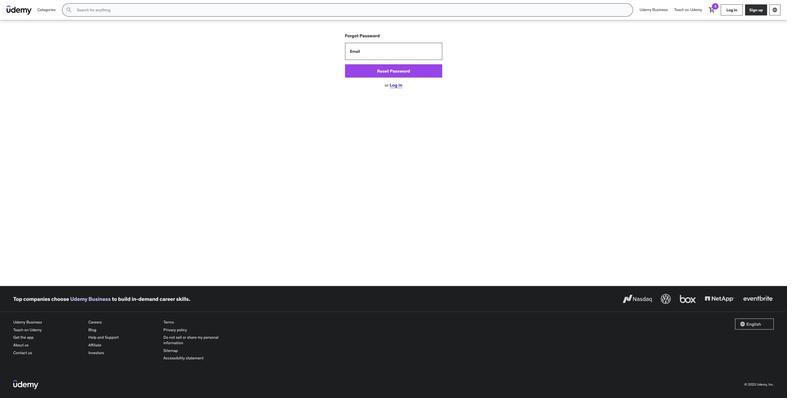 Task type: describe. For each thing, give the bounding box(es) containing it.
business for udemy business teach on udemy get the app about us contact us
[[26, 320, 42, 325]]

password for reset password
[[390, 68, 410, 74]]

affiliate link
[[88, 342, 159, 349]]

teach inside teach on udemy link
[[675, 7, 685, 12]]

categories
[[37, 7, 56, 12]]

udemy business
[[640, 7, 668, 12]]

and
[[97, 335, 104, 340]]

affiliate
[[88, 343, 101, 348]]

0 vertical spatial teach on udemy link
[[672, 3, 706, 17]]

©
[[745, 383, 748, 387]]

0 vertical spatial on
[[686, 7, 690, 12]]

contact
[[13, 351, 27, 356]]

about
[[13, 343, 24, 348]]

english
[[747, 322, 762, 327]]

1 vertical spatial in
[[399, 82, 403, 88]]

the
[[20, 335, 26, 340]]

1 horizontal spatial in
[[735, 7, 738, 12]]

career
[[160, 296, 175, 303]]

udemy inside udemy business link
[[640, 7, 652, 12]]

0 vertical spatial or
[[385, 82, 389, 88]]

0 vertical spatial udemy business link
[[637, 3, 672, 17]]

small image
[[741, 322, 746, 327]]

1 vertical spatial udemy business link
[[70, 296, 111, 303]]

investors link
[[88, 349, 159, 357]]

3 link
[[706, 3, 719, 17]]

3
[[715, 4, 717, 8]]

© 2023 udemy, inc.
[[745, 383, 775, 387]]

submit search image
[[66, 7, 72, 13]]

reset
[[377, 68, 389, 74]]

2023
[[749, 383, 757, 387]]

choose
[[51, 296, 69, 303]]

sitemap link
[[164, 347, 234, 355]]

1 vertical spatial udemy image
[[13, 380, 38, 390]]

up
[[759, 7, 764, 12]]

or log in
[[385, 82, 403, 88]]

1 vertical spatial log
[[390, 82, 398, 88]]

1 vertical spatial log in link
[[390, 82, 403, 88]]

0 vertical spatial udemy image
[[7, 5, 32, 15]]

Search for anything text field
[[76, 5, 627, 15]]

log in
[[727, 7, 738, 12]]

top
[[13, 296, 22, 303]]

blog
[[88, 328, 96, 333]]

personal
[[204, 335, 219, 340]]

help
[[88, 335, 97, 340]]

english button
[[736, 319, 775, 330]]

help and support link
[[88, 334, 159, 342]]

password for forgot password
[[360, 33, 380, 38]]

on inside udemy business teach on udemy get the app about us contact us
[[24, 328, 29, 333]]

shopping cart with 3 items image
[[709, 7, 716, 13]]

sell
[[176, 335, 182, 340]]

share
[[187, 335, 197, 340]]

privacy policy link
[[164, 327, 234, 334]]

categories button
[[34, 3, 59, 17]]



Task type: vqa. For each thing, say whether or not it's contained in the screenshot.
Wishlist icon
no



Task type: locate. For each thing, give the bounding box(es) containing it.
udemy business link
[[637, 3, 672, 17], [70, 296, 111, 303], [13, 319, 84, 327]]

in-
[[132, 296, 138, 303]]

reset password
[[377, 68, 410, 74]]

us right the contact
[[28, 351, 32, 356]]

0 horizontal spatial teach on udemy link
[[13, 327, 84, 334]]

sign
[[750, 7, 758, 12]]

teach on udemy link
[[672, 3, 706, 17], [13, 327, 84, 334]]

1 vertical spatial business
[[89, 296, 111, 303]]

on left the shopping cart with 3 items image
[[686, 7, 690, 12]]

password inside button
[[390, 68, 410, 74]]

teach right udemy business
[[675, 7, 685, 12]]

or inside terms privacy policy do not sell or share my personal information sitemap accessibility statement
[[183, 335, 186, 340]]

on
[[686, 7, 690, 12], [24, 328, 29, 333]]

inc.
[[769, 383, 775, 387]]

0 horizontal spatial on
[[24, 328, 29, 333]]

0 horizontal spatial teach
[[13, 328, 23, 333]]

sitemap
[[164, 348, 178, 353]]

teach inside udemy business teach on udemy get the app about us contact us
[[13, 328, 23, 333]]

sign up link
[[746, 4, 768, 15]]

0 vertical spatial password
[[360, 33, 380, 38]]

teach
[[675, 7, 685, 12], [13, 328, 23, 333]]

2 vertical spatial udemy business link
[[13, 319, 84, 327]]

demand
[[138, 296, 159, 303]]

0 vertical spatial in
[[735, 7, 738, 12]]

get
[[13, 335, 20, 340]]

1 horizontal spatial on
[[686, 7, 690, 12]]

business
[[653, 7, 668, 12], [89, 296, 111, 303], [26, 320, 42, 325]]

udemy,
[[757, 383, 769, 387]]

1 horizontal spatial teach
[[675, 7, 685, 12]]

teach on udemy
[[675, 7, 703, 12]]

reset password button
[[345, 64, 443, 78]]

log
[[727, 7, 734, 12], [390, 82, 398, 88]]

careers link
[[88, 319, 159, 327]]

not
[[169, 335, 175, 340]]

or right sell
[[183, 335, 186, 340]]

sign up
[[750, 7, 764, 12]]

contact us link
[[13, 349, 84, 357]]

udemy
[[640, 7, 652, 12], [691, 7, 703, 12], [70, 296, 87, 303], [13, 320, 25, 325], [30, 328, 42, 333]]

password
[[360, 33, 380, 38], [390, 68, 410, 74]]

nasdaq image
[[622, 293, 654, 305]]

do not sell or share my personal information button
[[164, 334, 234, 347]]

investors
[[88, 351, 104, 356]]

udemy business teach on udemy get the app about us contact us
[[13, 320, 42, 356]]

accessibility statement link
[[164, 355, 234, 363]]

us right about
[[25, 343, 29, 348]]

in
[[735, 7, 738, 12], [399, 82, 403, 88]]

log down reset password button
[[390, 82, 398, 88]]

skills.
[[176, 296, 190, 303]]

log in link right 3 on the top right of page
[[722, 4, 744, 15]]

0 vertical spatial business
[[653, 7, 668, 12]]

about us link
[[13, 342, 84, 349]]

0 horizontal spatial in
[[399, 82, 403, 88]]

privacy
[[164, 328, 176, 333]]

forgot password
[[345, 33, 380, 38]]

0 horizontal spatial password
[[360, 33, 380, 38]]

choose a language image
[[773, 7, 778, 13]]

0 vertical spatial us
[[25, 343, 29, 348]]

volkswagen image
[[660, 293, 673, 305]]

business inside udemy business teach on udemy get the app about us contact us
[[26, 320, 42, 325]]

log right 3 on the top right of page
[[727, 7, 734, 12]]

2 horizontal spatial business
[[653, 7, 668, 12]]

1 vertical spatial teach
[[13, 328, 23, 333]]

build
[[118, 296, 131, 303]]

to
[[112, 296, 117, 303]]

1 horizontal spatial business
[[89, 296, 111, 303]]

on up 'the'
[[24, 328, 29, 333]]

get the app link
[[13, 334, 84, 342]]

1 horizontal spatial teach on udemy link
[[672, 3, 706, 17]]

in left sign
[[735, 7, 738, 12]]

support
[[105, 335, 119, 340]]

0 vertical spatial log
[[727, 7, 734, 12]]

accessibility
[[164, 356, 185, 361]]

or down reset
[[385, 82, 389, 88]]

blog link
[[88, 327, 159, 334]]

in down reset password button
[[399, 82, 403, 88]]

app
[[27, 335, 34, 340]]

password right "forgot" at the top left of page
[[360, 33, 380, 38]]

or
[[385, 82, 389, 88], [183, 335, 186, 340]]

netapp image
[[704, 293, 736, 305]]

1 horizontal spatial or
[[385, 82, 389, 88]]

password up or log in
[[390, 68, 410, 74]]

eventbrite image
[[743, 293, 775, 305]]

careers
[[88, 320, 102, 325]]

0 vertical spatial teach
[[675, 7, 685, 12]]

teach up get
[[13, 328, 23, 333]]

terms privacy policy do not sell or share my personal information sitemap accessibility statement
[[164, 320, 219, 361]]

careers blog help and support affiliate investors
[[88, 320, 119, 356]]

udemy image
[[7, 5, 32, 15], [13, 380, 38, 390]]

1 horizontal spatial log in link
[[722, 4, 744, 15]]

1 vertical spatial us
[[28, 351, 32, 356]]

1 horizontal spatial log
[[727, 7, 734, 12]]

2 vertical spatial business
[[26, 320, 42, 325]]

box image
[[679, 293, 698, 305]]

business for udemy business
[[653, 7, 668, 12]]

1 vertical spatial password
[[390, 68, 410, 74]]

1 horizontal spatial password
[[390, 68, 410, 74]]

companies
[[23, 296, 50, 303]]

0 horizontal spatial log in link
[[390, 82, 403, 88]]

teach on udemy link left the shopping cart with 3 items image
[[672, 3, 706, 17]]

1 vertical spatial on
[[24, 328, 29, 333]]

my
[[198, 335, 203, 340]]

terms link
[[164, 319, 234, 327]]

do
[[164, 335, 169, 340]]

us
[[25, 343, 29, 348], [28, 351, 32, 356]]

0 horizontal spatial log
[[390, 82, 398, 88]]

policy
[[177, 328, 187, 333]]

forgot
[[345, 33, 359, 38]]

1 vertical spatial or
[[183, 335, 186, 340]]

log in link
[[722, 4, 744, 15], [390, 82, 403, 88]]

statement
[[186, 356, 204, 361]]

1 vertical spatial teach on udemy link
[[13, 327, 84, 334]]

0 vertical spatial log in link
[[722, 4, 744, 15]]

log in link down reset password button
[[390, 82, 403, 88]]

terms
[[164, 320, 174, 325]]

information
[[164, 341, 183, 346]]

0 horizontal spatial or
[[183, 335, 186, 340]]

0 horizontal spatial business
[[26, 320, 42, 325]]

top companies choose udemy business to build in-demand career skills.
[[13, 296, 190, 303]]

teach on udemy link up about us "link"
[[13, 327, 84, 334]]



